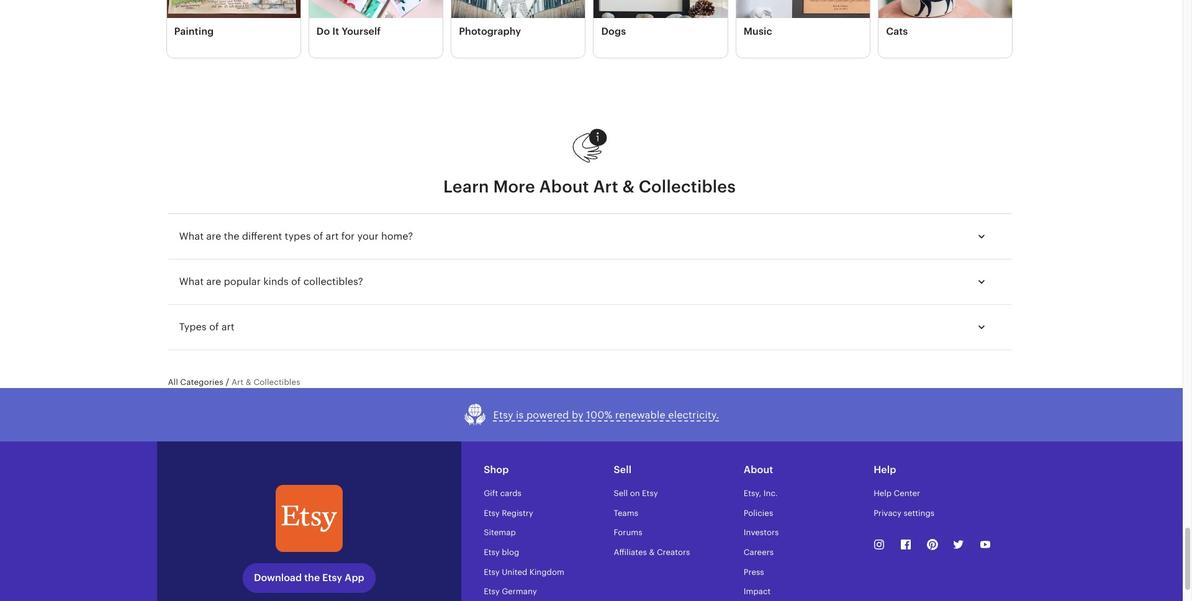 Task type: vqa. For each thing, say whether or not it's contained in the screenshot.
garland
no



Task type: locate. For each thing, give the bounding box(es) containing it.
1 what from the top
[[179, 230, 204, 242]]

0 vertical spatial help
[[874, 464, 897, 476]]

&
[[623, 177, 635, 197], [246, 377, 252, 387], [649, 548, 655, 557]]

1 horizontal spatial about
[[744, 464, 774, 476]]

1 horizontal spatial the
[[304, 572, 320, 584]]

art right /
[[232, 377, 244, 387]]

your
[[358, 230, 379, 242]]

0 horizontal spatial art
[[232, 377, 244, 387]]

etsy down etsy blog
[[484, 568, 500, 577]]

2 help from the top
[[874, 489, 892, 498]]

etsy left blog
[[484, 548, 500, 557]]

careers
[[744, 548, 774, 557]]

the
[[224, 230, 239, 242], [304, 572, 320, 584]]

affiliates & creators link
[[614, 548, 690, 557]]

1 sell from the top
[[614, 464, 632, 476]]

help center
[[874, 489, 921, 498]]

etsy for etsy germany
[[484, 587, 500, 596]]

what
[[179, 230, 204, 242], [179, 276, 204, 287]]

cats
[[887, 26, 909, 38]]

what are popular kinds of collectibles? button
[[168, 267, 1001, 297]]

help for help
[[874, 464, 897, 476]]

2 sell from the top
[[614, 489, 628, 498]]

art inside 'dropdown button'
[[326, 230, 339, 242]]

art for about
[[594, 177, 619, 197]]

types
[[285, 230, 311, 242]]

download
[[254, 572, 302, 584]]

2 vertical spatial of
[[209, 321, 219, 333]]

music link
[[736, 0, 871, 59]]

are
[[206, 230, 221, 242], [206, 276, 221, 287]]

etsy left the germany
[[484, 587, 500, 596]]

0 vertical spatial art
[[594, 177, 619, 197]]

0 horizontal spatial of
[[209, 321, 219, 333]]

art
[[594, 177, 619, 197], [232, 377, 244, 387]]

0 horizontal spatial art
[[222, 321, 235, 333]]

help up "privacy"
[[874, 489, 892, 498]]

1 horizontal spatial art
[[326, 230, 339, 242]]

1 vertical spatial are
[[206, 276, 221, 287]]

2 vertical spatial &
[[649, 548, 655, 557]]

about up "etsy, inc." link
[[744, 464, 774, 476]]

gift cards
[[484, 489, 522, 498]]

1 vertical spatial collectibles
[[254, 377, 301, 387]]

about
[[540, 177, 589, 197], [744, 464, 774, 476]]

tab panel
[[168, 214, 1012, 350]]

etsy united kingdom link
[[484, 568, 565, 577]]

0 vertical spatial the
[[224, 230, 239, 242]]

sell left on
[[614, 489, 628, 498]]

art up "what are the different types of art for your home?" 'dropdown button'
[[594, 177, 619, 197]]

registry
[[502, 509, 534, 518]]

2 horizontal spatial &
[[649, 548, 655, 557]]

& inside all categories / art & collectibles
[[246, 377, 252, 387]]

2 are from the top
[[206, 276, 221, 287]]

the left different
[[224, 230, 239, 242]]

0 horizontal spatial &
[[246, 377, 252, 387]]

art right types
[[222, 321, 235, 333]]

are left popular
[[206, 276, 221, 287]]

creators
[[657, 548, 690, 557]]

sell on etsy
[[614, 489, 658, 498]]

sitemap
[[484, 528, 516, 538]]

for
[[342, 230, 355, 242]]

1 vertical spatial of
[[291, 276, 301, 287]]

all categories link
[[168, 377, 223, 387]]

etsy blog
[[484, 548, 520, 557]]

are left different
[[206, 230, 221, 242]]

1 vertical spatial art
[[222, 321, 235, 333]]

it
[[333, 26, 339, 38]]

0 vertical spatial sell
[[614, 464, 632, 476]]

art left 'for'
[[326, 230, 339, 242]]

are inside 'dropdown button'
[[206, 230, 221, 242]]

of right the types
[[314, 230, 323, 242]]

1 are from the top
[[206, 230, 221, 242]]

etsy registry
[[484, 509, 534, 518]]

what are the different types of art for your home? button
[[168, 222, 1001, 251]]

sell up on
[[614, 464, 632, 476]]

of
[[314, 230, 323, 242], [291, 276, 301, 287], [209, 321, 219, 333]]

help up help center
[[874, 464, 897, 476]]

etsy,
[[744, 489, 762, 498]]

of inside 'dropdown button'
[[314, 230, 323, 242]]

etsy inside button
[[494, 409, 514, 421]]

2 horizontal spatial of
[[314, 230, 323, 242]]

0 vertical spatial what
[[179, 230, 204, 242]]

0 horizontal spatial about
[[540, 177, 589, 197]]

are inside dropdown button
[[206, 276, 221, 287]]

0 vertical spatial &
[[623, 177, 635, 197]]

app
[[345, 572, 365, 584]]

learn
[[444, 177, 489, 197]]

2 what from the top
[[179, 276, 204, 287]]

forums link
[[614, 528, 643, 538]]

do it yourself
[[317, 26, 381, 38]]

0 vertical spatial are
[[206, 230, 221, 242]]

press link
[[744, 568, 765, 577]]

1 vertical spatial what
[[179, 276, 204, 287]]

help center link
[[874, 489, 921, 498]]

etsy down gift
[[484, 509, 500, 518]]

1 vertical spatial sell
[[614, 489, 628, 498]]

etsy, inc. link
[[744, 489, 778, 498]]

do
[[317, 26, 330, 38]]

the inside 'dropdown button'
[[224, 230, 239, 242]]

0 vertical spatial about
[[540, 177, 589, 197]]

0 vertical spatial art
[[326, 230, 339, 242]]

1 horizontal spatial collectibles
[[639, 177, 736, 197]]

etsy
[[494, 409, 514, 421], [642, 489, 658, 498], [484, 509, 500, 518], [484, 548, 500, 557], [484, 568, 500, 577], [322, 572, 342, 584], [484, 587, 500, 596]]

etsy is powered by 100% renewable electricity. button
[[464, 403, 720, 427]]

0 vertical spatial of
[[314, 230, 323, 242]]

tab list
[[168, 213, 1012, 214]]

sell
[[614, 464, 632, 476], [614, 489, 628, 498]]

etsy left is
[[494, 409, 514, 421]]

of right types
[[209, 321, 219, 333]]

germany
[[502, 587, 537, 596]]

on
[[630, 489, 640, 498]]

of right kinds
[[291, 276, 301, 287]]

download the etsy app link
[[243, 563, 376, 593]]

1 horizontal spatial art
[[594, 177, 619, 197]]

1 help from the top
[[874, 464, 897, 476]]

learn more about art & collectibles
[[444, 177, 736, 197]]

1 horizontal spatial &
[[623, 177, 635, 197]]

what inside dropdown button
[[179, 276, 204, 287]]

0 horizontal spatial the
[[224, 230, 239, 242]]

are for popular
[[206, 276, 221, 287]]

about right more
[[540, 177, 589, 197]]

1 horizontal spatial of
[[291, 276, 301, 287]]

united
[[502, 568, 528, 577]]

art inside all categories / art & collectibles
[[232, 377, 244, 387]]

investors link
[[744, 528, 779, 538]]

etsy for etsy blog
[[484, 548, 500, 557]]

renewable
[[616, 409, 666, 421]]

privacy settings link
[[874, 509, 935, 518]]

electricity.
[[669, 409, 720, 421]]

1 vertical spatial help
[[874, 489, 892, 498]]

1 vertical spatial art
[[232, 377, 244, 387]]

etsy for etsy registry
[[484, 509, 500, 518]]

0 horizontal spatial collectibles
[[254, 377, 301, 387]]

1 vertical spatial &
[[246, 377, 252, 387]]

art for /
[[232, 377, 244, 387]]

blog
[[502, 548, 520, 557]]

popular
[[224, 276, 261, 287]]

by
[[572, 409, 584, 421]]

dogs
[[602, 26, 626, 38]]

0 vertical spatial collectibles
[[639, 177, 736, 197]]

collectibles inside all categories / art & collectibles
[[254, 377, 301, 387]]

art
[[326, 230, 339, 242], [222, 321, 235, 333]]

the right download
[[304, 572, 320, 584]]

collectibles
[[639, 177, 736, 197], [254, 377, 301, 387]]

& for /
[[246, 377, 252, 387]]

cards
[[501, 489, 522, 498]]

what are popular kinds of collectibles?
[[179, 276, 363, 287]]

what inside 'dropdown button'
[[179, 230, 204, 242]]

etsy right on
[[642, 489, 658, 498]]

categories
[[180, 377, 223, 387]]

art inside dropdown button
[[222, 321, 235, 333]]



Task type: describe. For each thing, give the bounding box(es) containing it.
etsy germany link
[[484, 587, 537, 596]]

home?
[[381, 230, 413, 242]]

teams link
[[614, 509, 639, 518]]

privacy
[[874, 509, 902, 518]]

etsy is powered by 100% renewable electricity.
[[494, 409, 720, 421]]

policies
[[744, 509, 774, 518]]

shop
[[484, 464, 509, 476]]

etsy united kingdom
[[484, 568, 565, 577]]

impact link
[[744, 587, 771, 596]]

all
[[168, 377, 178, 387]]

yourself
[[342, 26, 381, 38]]

etsy for etsy is powered by 100% renewable electricity.
[[494, 409, 514, 421]]

affiliates & creators
[[614, 548, 690, 557]]

different
[[242, 230, 282, 242]]

dogs link
[[594, 0, 729, 59]]

do it yourself link
[[309, 0, 444, 59]]

painting
[[174, 26, 214, 38]]

etsy blog link
[[484, 548, 520, 557]]

teams
[[614, 509, 639, 518]]

settings
[[904, 509, 935, 518]]

photography link
[[451, 0, 586, 59]]

sell on etsy link
[[614, 489, 658, 498]]

types of art
[[179, 321, 235, 333]]

1 vertical spatial the
[[304, 572, 320, 584]]

etsy left app
[[322, 572, 342, 584]]

gift
[[484, 489, 498, 498]]

what for what are the different types of art for your home?
[[179, 230, 204, 242]]

photography
[[459, 26, 521, 38]]

100%
[[587, 409, 613, 421]]

is
[[516, 409, 524, 421]]

tab panel containing what are the different types of art for your home?
[[168, 214, 1012, 350]]

affiliates
[[614, 548, 647, 557]]

forums
[[614, 528, 643, 538]]

etsy germany
[[484, 587, 537, 596]]

investors
[[744, 528, 779, 538]]

more
[[494, 177, 535, 197]]

careers link
[[744, 548, 774, 557]]

inc.
[[764, 489, 778, 498]]

are for the
[[206, 230, 221, 242]]

painting link
[[166, 0, 301, 59]]

collectibles for learn more about art & collectibles
[[639, 177, 736, 197]]

privacy settings
[[874, 509, 935, 518]]

press
[[744, 568, 765, 577]]

etsy for etsy united kingdom
[[484, 568, 500, 577]]

music
[[744, 26, 773, 38]]

sell for sell on etsy
[[614, 489, 628, 498]]

collectibles?
[[304, 276, 363, 287]]

1 vertical spatial about
[[744, 464, 774, 476]]

policies link
[[744, 509, 774, 518]]

impact
[[744, 587, 771, 596]]

what for what are popular kinds of collectibles?
[[179, 276, 204, 287]]

what are the different types of art for your home?
[[179, 230, 413, 242]]

gift cards link
[[484, 489, 522, 498]]

cats link
[[879, 0, 1014, 59]]

center
[[894, 489, 921, 498]]

download the etsy app
[[254, 572, 365, 584]]

kingdom
[[530, 568, 565, 577]]

types
[[179, 321, 207, 333]]

kinds
[[263, 276, 289, 287]]

/
[[226, 377, 229, 387]]

sell for sell
[[614, 464, 632, 476]]

all categories / art & collectibles
[[168, 377, 301, 387]]

& for about
[[623, 177, 635, 197]]

powered
[[527, 409, 569, 421]]

collectibles for all categories / art & collectibles
[[254, 377, 301, 387]]

help for help center
[[874, 489, 892, 498]]

sitemap link
[[484, 528, 516, 538]]

etsy registry link
[[484, 509, 534, 518]]

etsy, inc.
[[744, 489, 778, 498]]



